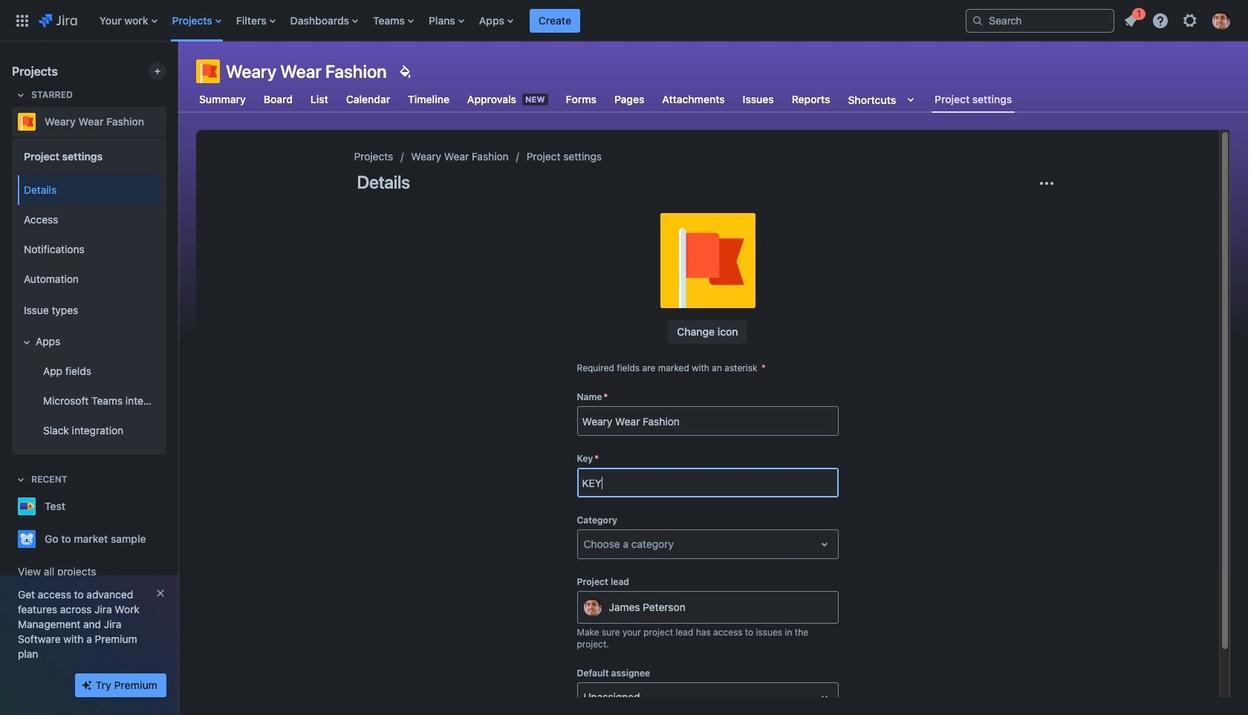 Task type: describe. For each thing, give the bounding box(es) containing it.
your profile and settings image
[[1213, 12, 1231, 29]]

2 group from the top
[[15, 171, 161, 450]]

sidebar navigation image
[[162, 59, 195, 89]]

Search field
[[966, 9, 1115, 32]]

1 horizontal spatial list
[[1118, 6, 1240, 34]]

appswitcher icon image
[[13, 12, 31, 29]]

expand image
[[18, 334, 36, 352]]

create project image
[[152, 65, 164, 77]]

2 add to starred image from the top
[[162, 531, 180, 549]]

settings image
[[1182, 12, 1200, 29]]

search image
[[972, 14, 984, 26]]

1 add to starred image from the top
[[162, 498, 180, 516]]

open image
[[816, 536, 834, 554]]

notifications image
[[1122, 12, 1140, 29]]



Task type: vqa. For each thing, say whether or not it's contained in the screenshot.
more.
no



Task type: locate. For each thing, give the bounding box(es) containing it.
project avatar image
[[660, 213, 756, 308]]

add to starred image
[[162, 498, 180, 516], [162, 531, 180, 549]]

banner
[[0, 0, 1249, 42]]

tab list
[[187, 86, 1024, 113]]

close premium upgrade banner image
[[155, 588, 167, 600]]

None field
[[578, 408, 838, 435], [578, 470, 838, 497], [578, 408, 838, 435], [578, 470, 838, 497]]

list item
[[530, 0, 581, 41], [1118, 6, 1146, 32]]

None text field
[[584, 538, 587, 552], [584, 691, 587, 706], [584, 538, 587, 552], [584, 691, 587, 706]]

jira image
[[39, 12, 77, 29], [39, 12, 77, 29]]

primary element
[[9, 0, 954, 41]]

1 group from the top
[[15, 137, 161, 455]]

group
[[15, 137, 161, 455], [15, 171, 161, 450]]

0 horizontal spatial list
[[92, 0, 954, 41]]

set project background image
[[396, 62, 414, 80]]

list
[[92, 0, 954, 41], [1118, 6, 1240, 34]]

open image
[[816, 689, 834, 707]]

0 vertical spatial add to starred image
[[162, 498, 180, 516]]

None search field
[[966, 9, 1115, 32]]

remove from starred image
[[162, 113, 180, 131]]

1 vertical spatial add to starred image
[[162, 531, 180, 549]]

1 horizontal spatial list item
[[1118, 6, 1146, 32]]

help image
[[1152, 12, 1170, 29]]

collapse starred projects image
[[12, 86, 30, 104]]

collapse recent projects image
[[12, 471, 30, 489]]

0 horizontal spatial list item
[[530, 0, 581, 41]]



